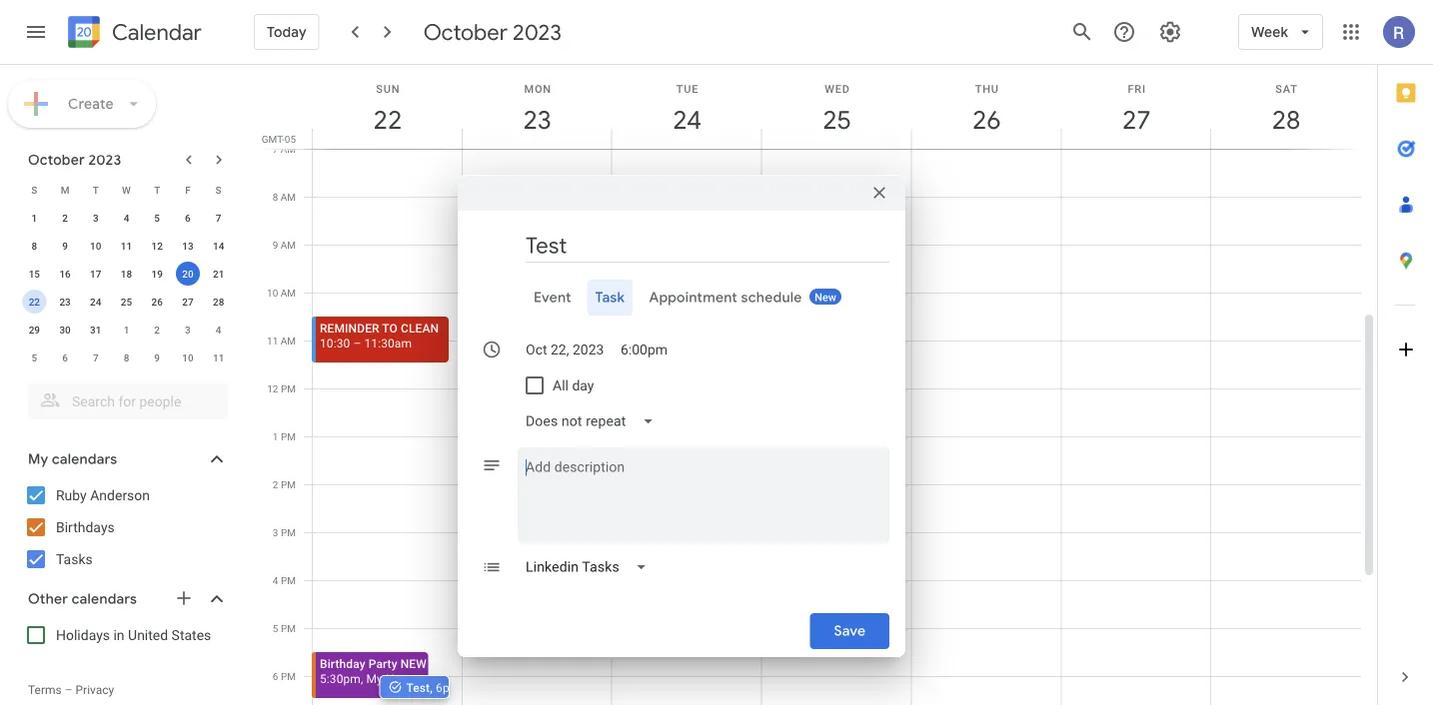 Task type: locate. For each thing, give the bounding box(es) containing it.
calendars for my calendars
[[52, 451, 117, 469]]

2 down 1 pm
[[273, 479, 278, 491]]

12 inside october 2023 grid
[[151, 240, 163, 252]]

2 am from the top
[[281, 191, 296, 203]]

1 vertical spatial 3
[[185, 324, 191, 336]]

Add title text field
[[526, 231, 890, 261]]

november 4 element
[[207, 318, 231, 342]]

23 element
[[53, 290, 77, 314]]

2 horizontal spatial 11
[[267, 335, 278, 347]]

Add description text field
[[518, 456, 890, 528]]

4 for 4 pm
[[273, 575, 278, 587]]

4
[[124, 212, 129, 224], [216, 324, 221, 336], [273, 575, 278, 587]]

0 vertical spatial 10
[[90, 240, 101, 252]]

, down the birthday
[[361, 672, 363, 686]]

6 down 5 pm
[[273, 671, 278, 683]]

other calendars
[[28, 591, 137, 609]]

my inside birthday party new time 5:30pm , my house
[[366, 672, 383, 686]]

calendars inside dropdown button
[[72, 591, 137, 609]]

10 up the 17
[[90, 240, 101, 252]]

5 pm from the top
[[281, 575, 296, 587]]

0 vertical spatial –
[[353, 336, 361, 350]]

1 horizontal spatial 8
[[124, 352, 129, 364]]

8 am
[[273, 191, 296, 203]]

27 down 20
[[182, 296, 194, 308]]

4 up november 11 element
[[216, 324, 221, 336]]

my calendars list
[[4, 480, 248, 576]]

1 up 15 element
[[32, 212, 37, 224]]

pm down "4 pm"
[[281, 623, 296, 635]]

pm for 3 pm
[[281, 527, 296, 539]]

2 horizontal spatial 3
[[273, 527, 278, 539]]

5 down "29" element
[[32, 352, 37, 364]]

1 horizontal spatial s
[[216, 184, 222, 196]]

m
[[61, 184, 69, 196]]

november 9 element
[[145, 346, 169, 370]]

november 2 element
[[145, 318, 169, 342]]

campus
[[470, 297, 515, 311]]

8 up the 9 am at left top
[[273, 191, 278, 203]]

23
[[522, 103, 551, 136], [59, 296, 71, 308]]

– down reminder
[[353, 336, 361, 350]]

10 for november 10 element
[[182, 352, 194, 364]]

0 horizontal spatial 2023
[[88, 151, 121, 169]]

2 vertical spatial 11
[[213, 352, 224, 364]]

1 horizontal spatial 10
[[182, 352, 194, 364]]

None field
[[518, 404, 670, 440], [518, 550, 664, 586], [518, 404, 670, 440], [518, 550, 664, 586]]

1 horizontal spatial 23
[[522, 103, 551, 136]]

4 row from the top
[[19, 260, 234, 288]]

0 vertical spatial 3
[[93, 212, 99, 224]]

0 horizontal spatial 23
[[59, 296, 71, 308]]

1 vertical spatial 1
[[124, 324, 129, 336]]

other calendars button
[[4, 584, 248, 616]]

am up the 8 am
[[281, 143, 296, 155]]

5 down "4 pm"
[[273, 623, 278, 635]]

thu
[[976, 82, 1000, 95]]

6 for november 6 'element'
[[62, 352, 68, 364]]

3
[[93, 212, 99, 224], [185, 324, 191, 336], [273, 527, 278, 539]]

2 vertical spatial 1
[[273, 431, 278, 443]]

1 for november 1 element
[[124, 324, 129, 336]]

2 vertical spatial 3
[[273, 527, 278, 539]]

am down the 8 am
[[281, 239, 296, 251]]

10 element
[[84, 234, 108, 258]]

29 element
[[22, 318, 46, 342]]

12 for 12
[[151, 240, 163, 252]]

other
[[28, 591, 68, 609]]

row down 18 element
[[19, 288, 234, 316]]

0 horizontal spatial 6
[[62, 352, 68, 364]]

privacy link
[[76, 684, 114, 698]]

11
[[121, 240, 132, 252], [267, 335, 278, 347], [213, 352, 224, 364]]

7 left 05
[[273, 143, 278, 155]]

gmt-05
[[262, 133, 296, 145]]

10 for 10 am
[[267, 287, 278, 299]]

2 for 2 pm
[[273, 479, 278, 491]]

23 column header
[[462, 65, 613, 149]]

1 vertical spatial 22
[[29, 296, 40, 308]]

am down the 9 am at left top
[[281, 287, 296, 299]]

0 vertical spatial 11
[[121, 240, 132, 252]]

pm for 1 pm
[[281, 431, 296, 443]]

0 horizontal spatial 24
[[90, 296, 101, 308]]

0 vertical spatial 4
[[124, 212, 129, 224]]

united
[[128, 627, 168, 644]]

12 pm
[[267, 383, 296, 395]]

5 for 5 pm
[[273, 623, 278, 635]]

0 horizontal spatial 8
[[32, 240, 37, 252]]

28 down sat
[[1271, 103, 1300, 136]]

1 horizontal spatial 11
[[213, 352, 224, 364]]

6 inside grid
[[273, 671, 278, 683]]

pm
[[281, 383, 296, 395], [281, 431, 296, 443], [281, 479, 296, 491], [281, 527, 296, 539], [281, 575, 296, 587], [281, 623, 296, 635], [281, 671, 296, 683]]

calendar element
[[64, 12, 202, 56]]

1 horizontal spatial 27
[[1122, 103, 1150, 136]]

9 up 10 am
[[273, 239, 278, 251]]

pm up "4 pm"
[[281, 527, 296, 539]]

s
[[31, 184, 37, 196], [216, 184, 222, 196]]

27 column header
[[1061, 65, 1212, 149]]

13
[[182, 240, 194, 252]]

6 inside 'element'
[[62, 352, 68, 364]]

9 up 16 element at the top left of the page
[[62, 240, 68, 252]]

2 t from the left
[[154, 184, 160, 196]]

7
[[273, 143, 278, 155], [216, 212, 221, 224], [93, 352, 99, 364]]

pm down 1 pm
[[281, 479, 296, 491]]

new
[[815, 291, 837, 304]]

4 for november 4 element
[[216, 324, 221, 336]]

2 vertical spatial 7
[[93, 352, 99, 364]]

0 horizontal spatial 2
[[62, 212, 68, 224]]

1 horizontal spatial 9
[[154, 352, 160, 364]]

8 for 8 am
[[273, 191, 278, 203]]

6 row from the top
[[19, 316, 234, 344]]

2023 down 'create'
[[88, 151, 121, 169]]

0 horizontal spatial my
[[28, 451, 48, 469]]

24 inside "element"
[[90, 296, 101, 308]]

0 horizontal spatial 27
[[182, 296, 194, 308]]

0 vertical spatial 25
[[822, 103, 850, 136]]

, inside birthday party new time 5:30pm , my house
[[361, 672, 363, 686]]

22
[[372, 103, 401, 136], [29, 296, 40, 308]]

2 vertical spatial 6
[[273, 671, 278, 683]]

meeting
[[518, 297, 562, 311]]

2 horizontal spatial 9
[[273, 239, 278, 251]]

6 pm from the top
[[281, 623, 296, 635]]

t
[[93, 184, 99, 196], [154, 184, 160, 196]]

10 am
[[267, 287, 296, 299]]

0 horizontal spatial 28
[[213, 296, 224, 308]]

11 for 11 "element"
[[121, 240, 132, 252]]

1 row from the top
[[19, 176, 234, 204]]

tab list containing event
[[474, 280, 890, 316]]

0 horizontal spatial october 2023
[[28, 151, 121, 169]]

10:30
[[320, 336, 350, 350]]

test
[[406, 681, 430, 695]]

2 pm from the top
[[281, 431, 296, 443]]

4 am from the top
[[281, 287, 296, 299]]

0 vertical spatial 28
[[1271, 103, 1300, 136]]

1 vertical spatial 11
[[267, 335, 278, 347]]

1 down 12 pm
[[273, 431, 278, 443]]

6 pm
[[273, 671, 296, 683]]

s right f
[[216, 184, 222, 196]]

row down november 1 element
[[19, 344, 234, 372]]

week button
[[1239, 8, 1324, 56]]

3 down 27 element
[[185, 324, 191, 336]]

2 horizontal spatial 2
[[273, 479, 278, 491]]

6pm
[[436, 681, 460, 695]]

row group containing 1
[[19, 204, 234, 372]]

1 up november 8 element
[[124, 324, 129, 336]]

28 down 21
[[213, 296, 224, 308]]

1 vertical spatial 4
[[216, 324, 221, 336]]

26 down 19
[[151, 296, 163, 308]]

4 up 5 pm
[[273, 575, 278, 587]]

grid
[[256, 65, 1378, 706]]

1 vertical spatial 2
[[154, 324, 160, 336]]

3 row from the top
[[19, 232, 234, 260]]

sat
[[1276, 82, 1299, 95]]

2 for november 2 element
[[154, 324, 160, 336]]

23 link
[[515, 97, 561, 143]]

25 down wed
[[822, 103, 850, 136]]

12 down the 11 am
[[267, 383, 278, 395]]

31 element
[[84, 318, 108, 342]]

7 row from the top
[[19, 344, 234, 372]]

2 down m
[[62, 212, 68, 224]]

28 link
[[1264, 97, 1310, 143]]

1 horizontal spatial 28
[[1271, 103, 1300, 136]]

7 down 31 element at left
[[93, 352, 99, 364]]

calendar heading
[[108, 18, 202, 46]]

1 horizontal spatial –
[[353, 336, 361, 350]]

11 for november 11 element
[[213, 352, 224, 364]]

11 inside grid
[[267, 335, 278, 347]]

row
[[19, 176, 234, 204], [19, 204, 234, 232], [19, 232, 234, 260], [19, 260, 234, 288], [19, 288, 234, 316], [19, 316, 234, 344], [19, 344, 234, 372]]

0 horizontal spatial ,
[[361, 672, 363, 686]]

1 horizontal spatial 26
[[972, 103, 1000, 136]]

10 up the 11 am
[[267, 287, 278, 299]]

row up 11 "element"
[[19, 176, 234, 204]]

16 element
[[53, 262, 77, 286]]

1 horizontal spatial my
[[366, 672, 383, 686]]

appointment schedule
[[649, 289, 802, 307]]

1 t from the left
[[93, 184, 99, 196]]

0 vertical spatial calendars
[[52, 451, 117, 469]]

10 down november 3 element
[[182, 352, 194, 364]]

5 up 12 element
[[154, 212, 160, 224]]

calendars up ruby
[[52, 451, 117, 469]]

2 vertical spatial 8
[[124, 352, 129, 364]]

row containing 1
[[19, 204, 234, 232]]

11 inside "element"
[[121, 240, 132, 252]]

20
[[182, 268, 194, 280]]

3 up "4 pm"
[[273, 527, 278, 539]]

0 horizontal spatial 5
[[32, 352, 37, 364]]

5 am from the top
[[281, 335, 296, 347]]

26 link
[[964, 97, 1010, 143]]

12 up 19
[[151, 240, 163, 252]]

0 horizontal spatial –
[[65, 684, 73, 698]]

0 horizontal spatial 11
[[121, 240, 132, 252]]

2 horizontal spatial 7
[[273, 143, 278, 155]]

7 for 7 am
[[273, 143, 278, 155]]

19
[[151, 268, 163, 280]]

pm up 1 pm
[[281, 383, 296, 395]]

2 pm
[[273, 479, 296, 491]]

pm down 3 pm on the bottom left of the page
[[281, 575, 296, 587]]

23 down mon
[[522, 103, 551, 136]]

row down w on the top left
[[19, 204, 234, 232]]

0 vertical spatial 2
[[62, 212, 68, 224]]

22 down sun
[[372, 103, 401, 136]]

– right terms
[[65, 684, 73, 698]]

2 horizontal spatial 6
[[273, 671, 278, 683]]

2 vertical spatial 2
[[273, 479, 278, 491]]

12
[[151, 240, 163, 252], [267, 383, 278, 395]]

0 vertical spatial october
[[424, 18, 508, 46]]

11 down november 4 element
[[213, 352, 224, 364]]

3 pm from the top
[[281, 479, 296, 491]]

f
[[185, 184, 191, 196]]

0 horizontal spatial october
[[28, 151, 85, 169]]

october 2023 up m
[[28, 151, 121, 169]]

21
[[213, 268, 224, 280]]

8 down november 1 element
[[124, 352, 129, 364]]

2 vertical spatial 4
[[273, 575, 278, 587]]

0 horizontal spatial tab list
[[474, 280, 890, 316]]

0 vertical spatial october 2023
[[424, 18, 562, 46]]

1 horizontal spatial 2
[[154, 324, 160, 336]]

0 vertical spatial 8
[[273, 191, 278, 203]]

5 for november 5 element at the left of the page
[[32, 352, 37, 364]]

am
[[281, 143, 296, 155], [281, 191, 296, 203], [281, 239, 296, 251], [281, 287, 296, 299], [281, 335, 296, 347]]

0 horizontal spatial 25
[[121, 296, 132, 308]]

5
[[154, 212, 160, 224], [32, 352, 37, 364], [273, 623, 278, 635]]

9 down november 2 element
[[154, 352, 160, 364]]

main drawer image
[[24, 20, 48, 44]]

25 link
[[814, 97, 860, 143]]

s left m
[[31, 184, 37, 196]]

10 inside grid
[[267, 287, 278, 299]]

calendars up in
[[72, 591, 137, 609]]

row containing s
[[19, 176, 234, 204]]

26 element
[[145, 290, 169, 314]]

my
[[28, 451, 48, 469], [366, 672, 383, 686]]

am for 8 am
[[281, 191, 296, 203]]

1 vertical spatial 27
[[182, 296, 194, 308]]

0 horizontal spatial 12
[[151, 240, 163, 252]]

26 inside row
[[151, 296, 163, 308]]

6 up the 13 element
[[185, 212, 191, 224]]

row group
[[19, 204, 234, 372]]

october 2023
[[424, 18, 562, 46], [28, 151, 121, 169]]

21 element
[[207, 262, 231, 286]]

27
[[1122, 103, 1150, 136], [182, 296, 194, 308]]

november 5 element
[[22, 346, 46, 370]]

24 up 31
[[90, 296, 101, 308]]

1 horizontal spatial 3
[[185, 324, 191, 336]]

27 element
[[176, 290, 200, 314]]

1 vertical spatial 6
[[62, 352, 68, 364]]

pm up 2 pm
[[281, 431, 296, 443]]

0 vertical spatial 6
[[185, 212, 191, 224]]

3 up 10 element
[[93, 212, 99, 224]]

row up november 8 element
[[19, 316, 234, 344]]

24 down tue
[[672, 103, 701, 136]]

8 inside grid
[[273, 191, 278, 203]]

1 horizontal spatial 2023
[[513, 18, 562, 46]]

–
[[353, 336, 361, 350], [65, 684, 73, 698]]

27 down 'fri'
[[1122, 103, 1150, 136]]

campus meeting
[[470, 297, 562, 311]]

1 s from the left
[[31, 184, 37, 196]]

1 horizontal spatial 24
[[672, 103, 701, 136]]

15 element
[[22, 262, 46, 286]]

1 vertical spatial 23
[[59, 296, 71, 308]]

22 up 29
[[29, 296, 40, 308]]

1 vertical spatial 12
[[267, 383, 278, 395]]

tab list
[[1379, 65, 1434, 650], [474, 280, 890, 316]]

7 pm from the top
[[281, 671, 296, 683]]

0 vertical spatial 24
[[672, 103, 701, 136]]

10
[[90, 240, 101, 252], [267, 287, 278, 299], [182, 352, 194, 364]]

3 for 3 pm
[[273, 527, 278, 539]]

am down 7 am
[[281, 191, 296, 203]]

t left f
[[154, 184, 160, 196]]

25 down 18
[[121, 296, 132, 308]]

9
[[273, 239, 278, 251], [62, 240, 68, 252], [154, 352, 160, 364]]

11 up 18
[[121, 240, 132, 252]]

mon
[[524, 82, 552, 95]]

4 up 11 "element"
[[124, 212, 129, 224]]

1 vertical spatial 5
[[32, 352, 37, 364]]

5 row from the top
[[19, 288, 234, 316]]

18 element
[[114, 262, 138, 286]]

t right m
[[93, 184, 99, 196]]

row containing 5
[[19, 344, 234, 372]]

new element
[[810, 289, 842, 305]]

1 vertical spatial 24
[[90, 296, 101, 308]]

, left the 6pm
[[430, 681, 433, 695]]

new
[[401, 657, 427, 671]]

22 inside 22 column header
[[372, 103, 401, 136]]

row down 11 "element"
[[19, 260, 234, 288]]

8 for november 8 element
[[124, 352, 129, 364]]

calendars
[[52, 451, 117, 469], [72, 591, 137, 609]]

0 vertical spatial 26
[[972, 103, 1000, 136]]

30 element
[[53, 318, 77, 342]]

1 horizontal spatial 12
[[267, 383, 278, 395]]

1 horizontal spatial 25
[[822, 103, 850, 136]]

5 inside grid
[[273, 623, 278, 635]]

0 horizontal spatial 26
[[151, 296, 163, 308]]

25 inside row group
[[121, 296, 132, 308]]

2 vertical spatial 5
[[273, 623, 278, 635]]

october 2023 up mon
[[424, 18, 562, 46]]

1 am from the top
[[281, 143, 296, 155]]

today
[[267, 23, 307, 41]]

thu 26
[[972, 82, 1000, 136]]

am for 11 am
[[281, 335, 296, 347]]

1 horizontal spatial 5
[[154, 212, 160, 224]]

1 vertical spatial 7
[[216, 212, 221, 224]]

4 pm from the top
[[281, 527, 296, 539]]

1 vertical spatial 26
[[151, 296, 163, 308]]

calendars inside dropdown button
[[52, 451, 117, 469]]

14 element
[[207, 234, 231, 258]]

6 down 30 element
[[62, 352, 68, 364]]

8 up 15 element
[[32, 240, 37, 252]]

0 vertical spatial 2023
[[513, 18, 562, 46]]

november 11 element
[[207, 346, 231, 370]]

2 up november 9 element
[[154, 324, 160, 336]]

9 for 9 am
[[273, 239, 278, 251]]

11 down 10 am
[[267, 335, 278, 347]]

2023 up mon
[[513, 18, 562, 46]]

pm for 4 pm
[[281, 575, 296, 587]]

row up 18 element
[[19, 232, 234, 260]]

0 horizontal spatial 10
[[90, 240, 101, 252]]

add other calendars image
[[174, 589, 194, 609]]

2 vertical spatial 10
[[182, 352, 194, 364]]

am left 10:30
[[281, 335, 296, 347]]

1 inside grid
[[273, 431, 278, 443]]

1 vertical spatial calendars
[[72, 591, 137, 609]]

0 vertical spatial my
[[28, 451, 48, 469]]

28
[[1271, 103, 1300, 136], [213, 296, 224, 308]]

2 horizontal spatial 4
[[273, 575, 278, 587]]

0 vertical spatial 7
[[273, 143, 278, 155]]

13 element
[[176, 234, 200, 258]]

9 for november 9 element
[[154, 352, 160, 364]]

12 for 12 pm
[[267, 383, 278, 395]]

None search field
[[0, 376, 248, 420]]

3 am from the top
[[281, 239, 296, 251]]

23 inside mon 23
[[522, 103, 551, 136]]

26 down the thu
[[972, 103, 1000, 136]]

5:30pm
[[320, 672, 361, 686]]

3 for november 3 element
[[185, 324, 191, 336]]

terms
[[28, 684, 62, 698]]

2 row from the top
[[19, 204, 234, 232]]

23 up 30
[[59, 296, 71, 308]]

6 for 6 pm
[[273, 671, 278, 683]]

,
[[361, 672, 363, 686], [430, 681, 433, 695]]

24 link
[[665, 97, 711, 143]]

sat 28
[[1271, 82, 1300, 136]]

8
[[273, 191, 278, 203], [32, 240, 37, 252], [124, 352, 129, 364]]

pm for 2 pm
[[281, 479, 296, 491]]

7 up the '14' element
[[216, 212, 221, 224]]

time
[[430, 657, 458, 671]]

1 horizontal spatial t
[[154, 184, 160, 196]]

1 pm from the top
[[281, 383, 296, 395]]

11 am
[[267, 335, 296, 347]]

0 horizontal spatial 7
[[93, 352, 99, 364]]

2 horizontal spatial 8
[[273, 191, 278, 203]]

pm down 5 pm
[[281, 671, 296, 683]]

1 vertical spatial 25
[[121, 296, 132, 308]]



Task type: vqa. For each thing, say whether or not it's contained in the screenshot.
Event Button
yes



Task type: describe. For each thing, give the bounding box(es) containing it.
27 link
[[1114, 97, 1160, 143]]

Start date text field
[[526, 338, 605, 362]]

task
[[596, 289, 625, 307]]

22 element
[[22, 290, 46, 314]]

27 inside column header
[[1122, 103, 1150, 136]]

wed
[[825, 82, 851, 95]]

1 vertical spatial 8
[[32, 240, 37, 252]]

24 element
[[84, 290, 108, 314]]

today button
[[254, 8, 320, 56]]

gmt-
[[262, 133, 285, 145]]

26 inside column header
[[972, 103, 1000, 136]]

my calendars
[[28, 451, 117, 469]]

11 element
[[114, 234, 138, 258]]

30
[[59, 324, 71, 336]]

w
[[122, 184, 131, 196]]

1 vertical spatial october 2023
[[28, 151, 121, 169]]

24 inside column header
[[672, 103, 701, 136]]

test , 6pm
[[406, 681, 460, 695]]

1 for 1 pm
[[273, 431, 278, 443]]

create
[[68, 95, 114, 113]]

25 element
[[114, 290, 138, 314]]

row containing 15
[[19, 260, 234, 288]]

schedule
[[741, 289, 802, 307]]

1 horizontal spatial october 2023
[[424, 18, 562, 46]]

– inside reminder to clean 10:30 – 11:30am
[[353, 336, 361, 350]]

task button
[[588, 280, 633, 316]]

to
[[382, 321, 398, 335]]

holidays in united states
[[56, 627, 211, 644]]

am for 10 am
[[281, 287, 296, 299]]

holidays
[[56, 627, 110, 644]]

tasks
[[56, 551, 93, 568]]

row containing 22
[[19, 288, 234, 316]]

in
[[113, 627, 125, 644]]

anderson
[[90, 487, 150, 504]]

0 horizontal spatial 4
[[124, 212, 129, 224]]

16
[[59, 268, 71, 280]]

november 7 element
[[84, 346, 108, 370]]

1 horizontal spatial october
[[424, 18, 508, 46]]

25 column header
[[762, 65, 912, 149]]

9 am
[[273, 239, 296, 251]]

row containing 8
[[19, 232, 234, 260]]

3 pm
[[273, 527, 296, 539]]

22 inside 22 "element"
[[29, 296, 40, 308]]

0 vertical spatial 1
[[32, 212, 37, 224]]

clean
[[401, 321, 439, 335]]

birthdays
[[56, 519, 115, 536]]

campus meeting button
[[462, 293, 599, 339]]

05
[[285, 133, 296, 145]]

settings menu image
[[1159, 20, 1183, 44]]

17 element
[[84, 262, 108, 286]]

row containing 29
[[19, 316, 234, 344]]

ruby
[[56, 487, 87, 504]]

25 inside wed 25
[[822, 103, 850, 136]]

27 inside row
[[182, 296, 194, 308]]

22 link
[[365, 97, 411, 143]]

22 cell
[[19, 288, 50, 316]]

14
[[213, 240, 224, 252]]

Search for people text field
[[40, 384, 216, 420]]

12 element
[[145, 234, 169, 258]]

calendars for other calendars
[[72, 591, 137, 609]]

privacy
[[76, 684, 114, 698]]

november 8 element
[[114, 346, 138, 370]]

5 pm
[[273, 623, 296, 635]]

wed 25
[[822, 82, 851, 136]]

house
[[386, 672, 421, 686]]

pm for 6 pm
[[281, 671, 296, 683]]

11 for 11 am
[[267, 335, 278, 347]]

fri
[[1128, 82, 1147, 95]]

my calendars button
[[4, 444, 248, 476]]

terms – privacy
[[28, 684, 114, 698]]

day
[[572, 378, 594, 394]]

calendar
[[112, 18, 202, 46]]

0 horizontal spatial 3
[[93, 212, 99, 224]]

event
[[534, 289, 572, 307]]

states
[[172, 627, 211, 644]]

november 6 element
[[53, 346, 77, 370]]

sun 22
[[372, 82, 401, 136]]

10 for 10 element
[[90, 240, 101, 252]]

22 column header
[[312, 65, 463, 149]]

28 column header
[[1211, 65, 1362, 149]]

birthday party new time 5:30pm , my house
[[320, 657, 458, 686]]

all
[[553, 378, 569, 394]]

29
[[29, 324, 40, 336]]

create button
[[8, 80, 156, 128]]

1 horizontal spatial tab list
[[1379, 65, 1434, 650]]

1 vertical spatial october
[[28, 151, 85, 169]]

15
[[29, 268, 40, 280]]

18
[[121, 268, 132, 280]]

17
[[90, 268, 101, 280]]

1 vertical spatial 2023
[[88, 151, 121, 169]]

am for 9 am
[[281, 239, 296, 251]]

grid containing 22
[[256, 65, 1378, 706]]

sun
[[376, 82, 400, 95]]

reminder
[[320, 321, 380, 335]]

23 inside grid
[[59, 296, 71, 308]]

november 10 element
[[176, 346, 200, 370]]

11:30am
[[364, 336, 412, 350]]

november 1 element
[[114, 318, 138, 342]]

0 horizontal spatial 9
[[62, 240, 68, 252]]

november 3 element
[[176, 318, 200, 342]]

party
[[369, 657, 398, 671]]

20 cell
[[173, 260, 203, 288]]

19 element
[[145, 262, 169, 286]]

1 horizontal spatial ,
[[430, 681, 433, 695]]

birthday
[[320, 657, 366, 671]]

appointment
[[649, 289, 738, 307]]

0 vertical spatial 5
[[154, 212, 160, 224]]

4 pm
[[273, 575, 296, 587]]

pm for 5 pm
[[281, 623, 296, 635]]

2 s from the left
[[216, 184, 222, 196]]

tue
[[677, 82, 699, 95]]

terms link
[[28, 684, 62, 698]]

20, today element
[[176, 262, 200, 286]]

week
[[1252, 23, 1289, 41]]

reminder to clean 10:30 – 11:30am
[[320, 321, 439, 350]]

26 column header
[[911, 65, 1062, 149]]

1 horizontal spatial 6
[[185, 212, 191, 224]]

mon 23
[[522, 82, 552, 136]]

7 for november 7 element
[[93, 352, 99, 364]]

my inside dropdown button
[[28, 451, 48, 469]]

pm for 12 pm
[[281, 383, 296, 395]]

am for 7 am
[[281, 143, 296, 155]]

event button
[[526, 280, 580, 316]]

october 2023 grid
[[19, 176, 234, 372]]

28 element
[[207, 290, 231, 314]]

28 inside 28 column header
[[1271, 103, 1300, 136]]

24 column header
[[612, 65, 763, 149]]

Start time text field
[[621, 338, 669, 362]]

7 am
[[273, 143, 296, 155]]

fri 27
[[1122, 82, 1150, 136]]

1 vertical spatial –
[[65, 684, 73, 698]]

ruby anderson
[[56, 487, 150, 504]]

28 inside 28 element
[[213, 296, 224, 308]]



